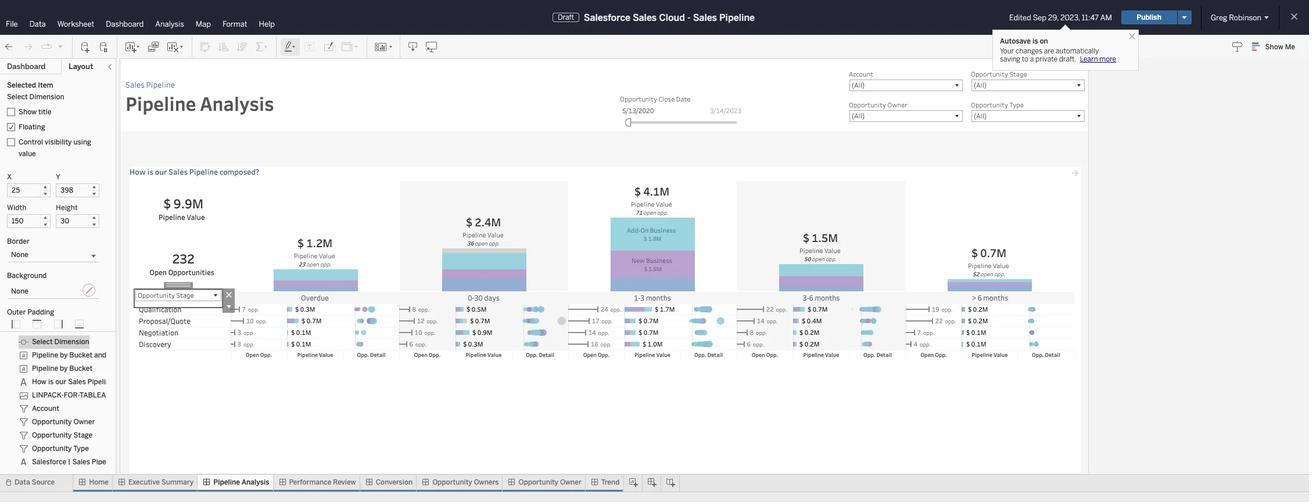 Task type: vqa. For each thing, say whether or not it's contained in the screenshot.
to
yes



Task type: describe. For each thing, give the bounding box(es) containing it.
tableau-
[[79, 392, 113, 400]]

executive summary
[[128, 479, 194, 487]]

salesforce for salesforce sales cloud - sales pipeline
[[584, 12, 631, 23]]

2 0 from the left
[[32, 332, 37, 340]]

how is our sales pipeline composed? inside pipeline analysis application
[[130, 167, 259, 177]]

cloud
[[659, 12, 685, 23]]

sort ascending image
[[218, 41, 230, 53]]

format
[[223, 20, 247, 28]]

data for data source
[[15, 479, 30, 487]]

opportunity stage inside pipeline analysis application
[[971, 70, 1027, 78]]

autosave is on
[[1000, 37, 1048, 45]]

3-6 months, Days to Close (bucket). Press Space to toggle selection. Press Escape to go back to the left margin. Use arrow keys to navigate headers text field
[[737, 292, 906, 305]]

selected item select dimension
[[7, 81, 64, 101]]

summary
[[161, 479, 194, 487]]

0 horizontal spatial is
[[48, 379, 54, 387]]

replay animation image
[[57, 43, 64, 50]]

0-30 days, days to close (bucket). press space to toggle selection. press escape to go back to the left margin. use arrow keys to navigate headers text field for overdue, days to close (bucket). press space to toggle selection. press escape to go back to the left margin. use arrow keys to navigate headers text field
[[400, 292, 568, 305]]

how inside pipeline analysis application
[[130, 167, 146, 177]]

by for pipeline by bucket
[[60, 365, 68, 373]]

background
[[7, 272, 47, 280]]

Overdue, Days to Close (bucket). Press Space to toggle selection. Press Escape to go back to the left margin. Use arrow keys to navigate headers text field
[[231, 292, 399, 304]]

1 vertical spatial owner
[[74, 419, 95, 427]]

new data source image
[[80, 41, 91, 53]]

for
[[210, 459, 221, 467]]

pipeline analysis application
[[116, 58, 1308, 503]]

worksheet
[[57, 20, 94, 28]]

linpack-
[[32, 392, 64, 400]]

sort descending image
[[237, 41, 248, 53]]

5/13/2020
[[622, 106, 654, 115]]

0 horizontal spatial type
[[73, 445, 89, 454]]

Proposal/Quote, Dimension. Press Space to toggle selection. Press Escape to go back to the left margin. Use arrow keys to navigate headers text field
[[135, 316, 231, 327]]

performance review
[[289, 479, 356, 487]]

0 vertical spatial is
[[1033, 37, 1038, 45]]

0 vertical spatial analysis
[[155, 20, 184, 28]]

none for border
[[11, 251, 28, 259]]

confidential
[[124, 459, 164, 467]]

none button for border
[[7, 248, 99, 263]]

bucket for pipeline by bucket
[[69, 365, 92, 373]]

opportunity type inside pipeline analysis application
[[971, 101, 1024, 109]]

data source
[[15, 479, 55, 487]]

29,
[[1048, 13, 1059, 22]]

use
[[249, 459, 261, 467]]

our inside pipeline analysis application
[[155, 167, 167, 177]]

11:47
[[1082, 13, 1099, 22]]

your changes are automatically saving to a private draft.
[[1000, 47, 1099, 63]]

Overdue, Days to Close (bucket). Press Space to toggle selection. Press Escape to go back to the left margin. Use arrow keys to navigate headers text field
[[231, 292, 400, 305]]

3-6 months, Days to Close (bucket). Press Space to toggle selection. Press Escape to go back to the left margin. Use arrow keys to navigate headers text field
[[737, 292, 906, 304]]

0-30 days, days to close (bucket). press space to toggle selection. press escape to go back to the left margin. use arrow keys to navigate headers text field for overdue, days to close (bucket). press space to toggle selection. press escape to go back to the left margin. use arrow keys to navigate headers text box
[[399, 292, 568, 304]]

draft
[[558, 13, 574, 22]]

1 horizontal spatial dashboard
[[106, 20, 144, 28]]

Width text field
[[7, 214, 51, 228]]

border
[[7, 238, 29, 246]]

floating
[[19, 123, 45, 131]]

robinson
[[1229, 13, 1262, 22]]

collapse image
[[106, 63, 113, 70]]

show me button
[[1247, 38, 1306, 56]]

salesforce | sales pipeline | confidential information | for internal use only
[[32, 459, 276, 467]]

your
[[1000, 47, 1014, 55]]

private
[[1036, 55, 1058, 63]]

width
[[7, 204, 26, 212]]

owner inside pipeline analysis application
[[888, 101, 908, 109]]

redo image
[[22, 41, 34, 53]]

data for data
[[29, 20, 46, 28]]

1 0 from the left
[[11, 332, 16, 340]]

totals image
[[255, 41, 269, 53]]

2 | from the left
[[120, 459, 122, 467]]

review
[[333, 479, 356, 487]]

> 6 months, days to close (bucket). press space to toggle selection. press escape to go back to the left margin. use arrow keys to navigate headers text field for 3-6 months, days to close (bucket). press space to toggle selection. press escape to go back to the left margin. use arrow keys to navigate headers text box on the right of page
[[906, 292, 1075, 304]]

control visibility using value
[[19, 138, 91, 158]]

close
[[659, 95, 675, 103]]

trend
[[601, 479, 620, 487]]

pipeline by bucket
[[32, 365, 92, 373]]

are
[[1044, 47, 1054, 55]]

sales pipeline pipeline analysis
[[126, 80, 274, 116]]

account inside pipeline analysis application
[[849, 70, 874, 78]]

1 vertical spatial how is our sales pipeline composed?
[[32, 379, 154, 387]]

using
[[73, 138, 91, 146]]

salesforce sales cloud - sales pipeline
[[584, 12, 755, 23]]

edited sep 29, 2023, 11:47 am
[[1010, 13, 1112, 22]]

learn more
[[1080, 55, 1117, 63]]

am
[[1101, 13, 1112, 22]]

select dimension
[[7, 93, 64, 101]]

white-
[[129, 392, 154, 400]]

internal
[[222, 459, 247, 467]]

sales inside sales pipeline pipeline analysis
[[126, 80, 145, 90]]

height
[[56, 204, 78, 212]]

by for pipeline by bucket and dimension
[[60, 352, 68, 360]]

1 vertical spatial opportunity owner
[[32, 419, 95, 427]]

on
[[1040, 37, 1048, 45]]

2023,
[[1061, 13, 1080, 22]]

0 horizontal spatial composed?
[[115, 379, 154, 387]]

is inside application
[[147, 167, 153, 177]]

new worksheet image
[[124, 41, 141, 53]]

draft.
[[1059, 55, 1077, 63]]

saving
[[1000, 55, 1021, 63]]

publish
[[1137, 13, 1162, 22]]

performance
[[289, 479, 332, 487]]

0 horizontal spatial opportunity stage
[[32, 432, 93, 440]]

replay animation image
[[41, 41, 52, 53]]

salesforce for salesforce | sales pipeline | confidential information | for internal use only
[[32, 459, 66, 467]]

learn more link
[[1077, 55, 1117, 63]]

owners
[[474, 479, 499, 487]]

show me
[[1266, 43, 1296, 51]]

greg robinson
[[1211, 13, 1262, 22]]

pipeline analysis heading
[[126, 64, 1089, 131]]

and
[[94, 352, 106, 360]]

opportunity owners
[[432, 479, 499, 487]]

select dimension
[[32, 338, 89, 347]]

3 0 from the left
[[53, 332, 58, 340]]

open and edit this workbook in tableau desktop image
[[426, 41, 438, 53]]

-
[[688, 12, 691, 23]]

automatically
[[1056, 47, 1099, 55]]

1-3 months, Days to Close (bucket). Press Space to toggle selection. Press Escape to go back to the left margin. Use arrow keys to navigate headers text field
[[568, 292, 737, 304]]

0 vertical spatial dimension
[[54, 338, 89, 347]]

opportunity owner inside pipeline analysis application
[[849, 101, 908, 109]]

Negotiation, Dimension. Press Space to toggle selection. Press Escape to go back to the left margin. Use arrow keys to navigate headers text field
[[135, 327, 231, 339]]

0 horizontal spatial account
[[32, 405, 59, 413]]



Task type: locate. For each thing, give the bounding box(es) containing it.
pipeline
[[720, 12, 755, 23], [146, 80, 175, 90], [126, 91, 196, 116], [189, 167, 218, 177], [32, 352, 58, 360], [32, 365, 58, 373], [88, 379, 114, 387], [92, 459, 118, 467], [213, 479, 240, 487]]

0 vertical spatial opportunity type
[[971, 101, 1024, 109]]

how is our sales pipeline composed?
[[130, 167, 259, 177], [32, 379, 154, 387]]

salesforce up source
[[32, 459, 66, 467]]

pause auto updates image
[[98, 41, 110, 53]]

2 horizontal spatial owner
[[888, 101, 908, 109]]

changes
[[1016, 47, 1043, 55]]

0 vertical spatial salesforce
[[584, 12, 631, 23]]

1 for- from the left
[[64, 392, 79, 400]]

1 vertical spatial show
[[19, 108, 37, 116]]

swap rows and columns image
[[199, 41, 211, 53]]

1 by from the top
[[60, 352, 68, 360]]

> 6 months, Days to Close (bucket). Press Space to toggle selection. Press Escape to go back to the left margin. Use arrow keys to navigate headers text field
[[906, 292, 1074, 305], [906, 292, 1075, 304]]

analysis down sort descending image
[[200, 91, 274, 116]]

1 vertical spatial none
[[11, 288, 28, 296]]

stage down tableau-
[[74, 432, 93, 440]]

opportunity close date
[[620, 95, 691, 103]]

only
[[262, 459, 276, 467]]

type down tableau-
[[73, 445, 89, 454]]

1 horizontal spatial owner
[[560, 479, 582, 487]]

1 none from the top
[[11, 251, 28, 259]]

0 horizontal spatial opportunity type
[[32, 445, 89, 454]]

0 vertical spatial our
[[155, 167, 167, 177]]

stage inside pipeline analysis application
[[1010, 70, 1027, 78]]

dimension up pipeline by bucket and dimension
[[54, 338, 89, 347]]

salesforce right draft
[[584, 12, 631, 23]]

1 vertical spatial composed?
[[115, 379, 154, 387]]

show title
[[19, 108, 51, 116]]

opportunity type down saving
[[971, 101, 1024, 109]]

data left source
[[15, 479, 30, 487]]

0 horizontal spatial stage
[[74, 432, 93, 440]]

composed?
[[220, 167, 259, 177], [115, 379, 154, 387]]

1 horizontal spatial how
[[130, 167, 146, 177]]

opportunity type up source
[[32, 445, 89, 454]]

by up 'pipeline by bucket'
[[60, 352, 68, 360]]

0 horizontal spatial how
[[32, 379, 46, 387]]

type
[[1010, 101, 1024, 109], [73, 445, 89, 454]]

X text field
[[7, 184, 51, 198]]

2 0-30 days, days to close (bucket). press space to toggle selection. press escape to go back to the left margin. use arrow keys to navigate headers text field from the left
[[400, 292, 568, 305]]

analysis down use
[[242, 479, 269, 487]]

outer padding
[[7, 309, 54, 317]]

analysis up clear sheet image
[[155, 20, 184, 28]]

→
[[1072, 167, 1079, 178]]

1-3 months, Days to Close (bucket). Press Space to toggle selection. Press Escape to go back to the left margin. Use arrow keys to navigate headers text field
[[568, 292, 737, 305]]

dashboard up selected
[[7, 62, 46, 71]]

1 vertical spatial dimension
[[108, 352, 143, 360]]

conversion
[[376, 479, 413, 487]]

1 vertical spatial analysis
[[200, 91, 274, 116]]

1 horizontal spatial opportunity owner
[[519, 479, 582, 487]]

2 vertical spatial opportunity owner
[[519, 479, 582, 487]]

me
[[1285, 43, 1296, 51]]

outer
[[7, 309, 26, 317]]

1 none button from the top
[[7, 248, 99, 263]]

dashboard up new worksheet image
[[106, 20, 144, 28]]

download image
[[407, 41, 419, 53]]

is
[[1033, 37, 1038, 45], [147, 167, 153, 177], [48, 379, 54, 387]]

2 vertical spatial is
[[48, 379, 54, 387]]

0 horizontal spatial |
[[68, 459, 71, 467]]

0 vertical spatial bucket
[[69, 352, 92, 360]]

Y text field
[[56, 184, 99, 198]]

format workbook image
[[323, 41, 334, 53]]

type inside pipeline analysis application
[[1010, 101, 1024, 109]]

date
[[676, 95, 691, 103]]

1 vertical spatial stage
[[74, 432, 93, 440]]

1 vertical spatial by
[[60, 365, 68, 373]]

1 vertical spatial opportunity type
[[32, 445, 89, 454]]

show for show me
[[1266, 43, 1284, 51]]

0 vertical spatial type
[[1010, 101, 1024, 109]]

0 vertical spatial how
[[130, 167, 146, 177]]

1 horizontal spatial is
[[147, 167, 153, 177]]

1 vertical spatial data
[[15, 479, 30, 487]]

1 vertical spatial none button
[[7, 282, 99, 299]]

show left me
[[1266, 43, 1284, 51]]

linpack-for-tableau-for-white-background.png
[[32, 392, 217, 400]]

analysis
[[155, 20, 184, 28], [200, 91, 274, 116], [242, 479, 269, 487]]

0 vertical spatial stage
[[1010, 70, 1027, 78]]

data guide image
[[1232, 41, 1244, 52]]

2 vertical spatial owner
[[560, 479, 582, 487]]

highlight image
[[284, 41, 297, 53]]

0 vertical spatial owner
[[888, 101, 908, 109]]

stage
[[1010, 70, 1027, 78], [74, 432, 93, 440]]

1 horizontal spatial dimension
[[108, 352, 143, 360]]

for- down pipeline by bucket and dimension
[[113, 392, 129, 400]]

2 for- from the left
[[113, 392, 129, 400]]

greg
[[1211, 13, 1228, 22]]

0 horizontal spatial for-
[[64, 392, 79, 400]]

0 horizontal spatial dashboard
[[7, 62, 46, 71]]

1 | from the left
[[68, 459, 71, 467]]

1 vertical spatial dashboard
[[7, 62, 46, 71]]

3 | from the left
[[206, 459, 208, 467]]

1 vertical spatial bucket
[[69, 365, 92, 373]]

opportunity stage down saving
[[971, 70, 1027, 78]]

opportunity stage down the linpack-
[[32, 432, 93, 440]]

0 horizontal spatial dimension
[[54, 338, 89, 347]]

1 horizontal spatial account
[[849, 70, 874, 78]]

none button up 'padding'
[[7, 282, 99, 299]]

0 vertical spatial by
[[60, 352, 68, 360]]

x
[[7, 173, 12, 181]]

our
[[155, 167, 167, 177], [55, 379, 66, 387]]

none down background
[[11, 288, 28, 296]]

1 vertical spatial is
[[147, 167, 153, 177]]

padding
[[27, 309, 54, 317]]

show inside button
[[1266, 43, 1284, 51]]

clear sheet image
[[166, 41, 185, 53]]

0 vertical spatial data
[[29, 20, 46, 28]]

1 horizontal spatial salesforce
[[584, 12, 631, 23]]

composed? inside pipeline analysis application
[[220, 167, 259, 177]]

layout
[[69, 62, 93, 71]]

more
[[1100, 55, 1117, 63]]

y
[[56, 173, 60, 181]]

0 down outer
[[11, 332, 16, 340]]

sep
[[1033, 13, 1047, 22]]

bucket left and
[[69, 352, 92, 360]]

information
[[165, 459, 204, 467]]

duplicate image
[[148, 41, 159, 53]]

show labels image
[[304, 41, 316, 53]]

0 vertical spatial composed?
[[220, 167, 259, 177]]

undo image
[[3, 41, 15, 53]]

edited
[[1010, 13, 1032, 22]]

1 vertical spatial how
[[32, 379, 46, 387]]

2 none from the top
[[11, 288, 28, 296]]

2 bucket from the top
[[69, 365, 92, 373]]

marks. press enter to open the view data window.. use arrow keys to navigate data visualization elements. image
[[135, 181, 228, 237], [231, 181, 1074, 292], [135, 237, 228, 292], [231, 304, 1075, 351]]

data
[[29, 20, 46, 28], [15, 479, 30, 487]]

1 vertical spatial opportunity stage
[[32, 432, 93, 440]]

1 horizontal spatial |
[[120, 459, 122, 467]]

4 0 from the left
[[74, 332, 79, 340]]

close image
[[1127, 31, 1138, 42]]

stage down 'to' on the top of the page
[[1010, 70, 1027, 78]]

dimension right and
[[108, 352, 143, 360]]

pipeline by bucket and dimension
[[32, 352, 143, 360]]

data up replay animation image
[[29, 20, 46, 28]]

1 horizontal spatial stage
[[1010, 70, 1027, 78]]

home
[[89, 479, 109, 487]]

a
[[1030, 55, 1034, 63]]

select
[[32, 338, 53, 347]]

2 horizontal spatial is
[[1033, 37, 1038, 45]]

sales
[[633, 12, 657, 23], [693, 12, 717, 23], [126, 80, 145, 90], [169, 167, 188, 177], [68, 379, 86, 387], [72, 459, 90, 467]]

1 horizontal spatial show
[[1266, 43, 1284, 51]]

help
[[259, 20, 275, 28]]

value
[[19, 150, 36, 158]]

none button
[[7, 248, 99, 263], [7, 282, 99, 299]]

1 horizontal spatial for-
[[113, 392, 129, 400]]

0 vertical spatial dashboard
[[106, 20, 144, 28]]

executive
[[128, 479, 160, 487]]

dimension
[[54, 338, 89, 347], [108, 352, 143, 360]]

0 horizontal spatial show
[[19, 108, 37, 116]]

opportunity
[[971, 70, 1008, 78], [620, 95, 657, 103], [849, 101, 886, 109], [971, 101, 1008, 109], [32, 419, 72, 427], [32, 432, 72, 440], [32, 445, 72, 454], [432, 479, 472, 487], [519, 479, 559, 487]]

Qualification, Dimension. Press Space to toggle selection. Press Escape to go back to the left margin. Use arrow keys to navigate headers text field
[[135, 304, 231, 316]]

remove from dashboard image
[[223, 289, 235, 301]]

2 by from the top
[[60, 365, 68, 373]]

1 horizontal spatial composed?
[[220, 167, 259, 177]]

control
[[19, 138, 43, 146]]

1 horizontal spatial opportunity stage
[[971, 70, 1027, 78]]

2 > 6 months, days to close (bucket). press space to toggle selection. press escape to go back to the left margin. use arrow keys to navigate headers text field from the left
[[906, 292, 1075, 304]]

0 vertical spatial how is our sales pipeline composed?
[[130, 167, 259, 177]]

show/hide cards image
[[374, 41, 393, 53]]

1 > 6 months, days to close (bucket). press space to toggle selection. press escape to go back to the left margin. use arrow keys to navigate headers text field from the left
[[906, 292, 1074, 305]]

0 vertical spatial show
[[1266, 43, 1284, 51]]

how
[[130, 167, 146, 177], [32, 379, 46, 387]]

Height text field
[[56, 214, 99, 228]]

none button for background
[[7, 282, 99, 299]]

learn
[[1080, 55, 1098, 63]]

0 vertical spatial account
[[849, 70, 874, 78]]

1 vertical spatial salesforce
[[32, 459, 66, 467]]

|
[[68, 459, 71, 467], [120, 459, 122, 467], [206, 459, 208, 467]]

0 horizontal spatial owner
[[74, 419, 95, 427]]

to
[[1022, 55, 1029, 63]]

1 bucket from the top
[[69, 352, 92, 360]]

2 none button from the top
[[7, 282, 99, 299]]

0 vertical spatial none
[[11, 251, 28, 259]]

1 horizontal spatial type
[[1010, 101, 1024, 109]]

0 horizontal spatial opportunity owner
[[32, 419, 95, 427]]

file
[[6, 20, 18, 28]]

2 horizontal spatial |
[[206, 459, 208, 467]]

none down border
[[11, 251, 28, 259]]

publish button
[[1122, 10, 1177, 24]]

show up floating
[[19, 108, 37, 116]]

dashboard
[[106, 20, 144, 28], [7, 62, 46, 71]]

title
[[38, 108, 51, 116]]

0 horizontal spatial our
[[55, 379, 66, 387]]

0 vertical spatial opportunity stage
[[971, 70, 1027, 78]]

0 horizontal spatial salesforce
[[32, 459, 66, 467]]

type down saving
[[1010, 101, 1024, 109]]

bucket for pipeline by bucket and dimension
[[69, 352, 92, 360]]

1 vertical spatial type
[[73, 445, 89, 454]]

item
[[38, 81, 53, 90]]

owner
[[888, 101, 908, 109], [74, 419, 95, 427], [560, 479, 582, 487]]

1 vertical spatial our
[[55, 379, 66, 387]]

→ button
[[1069, 167, 1081, 178]]

1 0-30 days, days to close (bucket). press space to toggle selection. press escape to go back to the left margin. use arrow keys to navigate headers text field from the left
[[399, 292, 568, 304]]

show for show title
[[19, 108, 37, 116]]

map
[[196, 20, 211, 28]]

autosave
[[1000, 37, 1031, 45]]

0 up pipeline by bucket and dimension
[[74, 332, 79, 340]]

none button up background
[[7, 248, 99, 263]]

selected
[[7, 81, 36, 90]]

0 vertical spatial none button
[[7, 248, 99, 263]]

more options image
[[223, 301, 235, 313]]

for- down 'pipeline by bucket'
[[64, 392, 79, 400]]

> 6 months, days to close (bucket). press space to toggle selection. press escape to go back to the left margin. use arrow keys to navigate headers text field for 3-6 months, days to close (bucket). press space to toggle selection. press escape to go back to the left margin. use arrow keys to navigate headers text field
[[906, 292, 1074, 305]]

0-30 days, Days to Close (bucket). Press Space to toggle selection. Press Escape to go back to the left margin. Use arrow keys to navigate headers text field
[[399, 292, 568, 304], [400, 292, 568, 305]]

visibility
[[45, 138, 72, 146]]

2 vertical spatial analysis
[[242, 479, 269, 487]]

none for background
[[11, 288, 28, 296]]

for-
[[64, 392, 79, 400], [113, 392, 129, 400]]

fit image
[[341, 41, 360, 53]]

1 vertical spatial account
[[32, 405, 59, 413]]

2 horizontal spatial opportunity owner
[[849, 101, 908, 109]]

0 right select
[[53, 332, 58, 340]]

by down select dimension
[[60, 365, 68, 373]]

analysis inside sales pipeline pipeline analysis
[[200, 91, 274, 116]]

bucket down pipeline by bucket and dimension
[[69, 365, 92, 373]]

0 down outer padding
[[32, 332, 37, 340]]

pipeline analysis
[[213, 479, 269, 487]]

source
[[32, 479, 55, 487]]

by
[[60, 352, 68, 360], [60, 365, 68, 373]]

1 horizontal spatial our
[[155, 167, 167, 177]]

1 horizontal spatial opportunity type
[[971, 101, 1024, 109]]

Discovery, Dimension. Press Space to toggle selection. Press Escape to go back to the left margin. Use arrow keys to navigate headers text field
[[135, 339, 231, 350]]

background.png
[[154, 392, 217, 400]]

0 vertical spatial opportunity owner
[[849, 101, 908, 109]]



